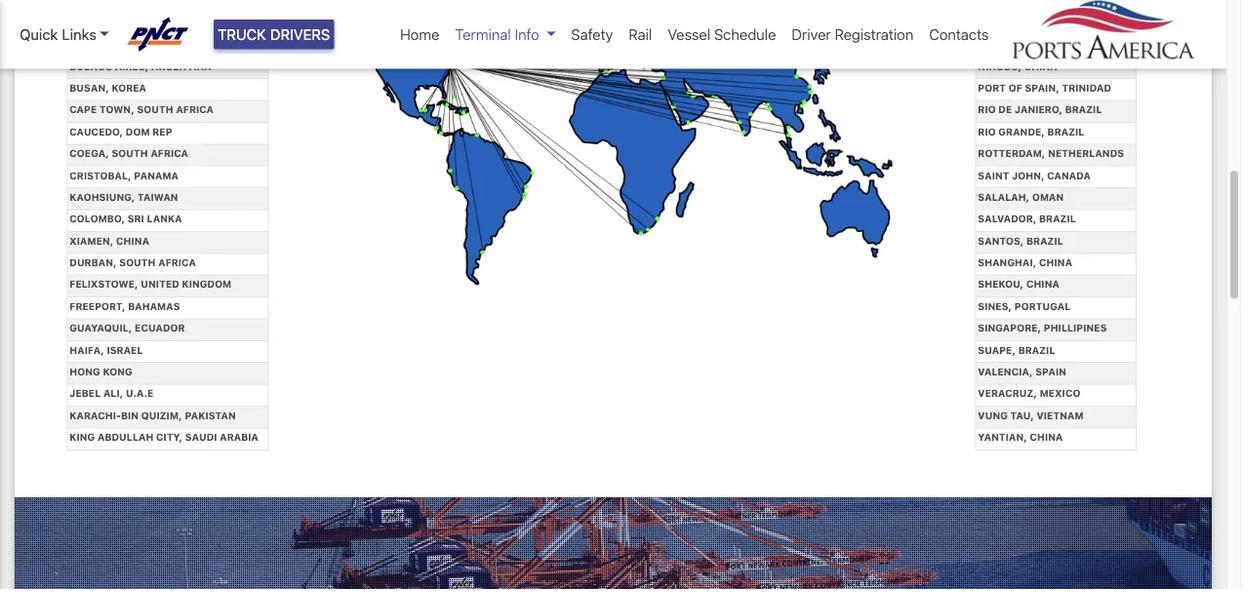 Task type: locate. For each thing, give the bounding box(es) containing it.
germany
[[153, 39, 205, 50]]

2 vertical spatial africa
[[158, 257, 196, 268]]

de
[[999, 104, 1013, 115]]

spain up bremerhaven, germany
[[139, 17, 170, 28]]

colombo, sri lanka
[[70, 213, 182, 225]]

0 vertical spatial spain
[[139, 17, 170, 28]]

0 horizontal spatial spain
[[139, 17, 170, 28]]

busan, korea
[[70, 82, 146, 93]]

brazil down singapore, phillipines
[[1019, 345, 1056, 356]]

africa
[[176, 104, 214, 115], [151, 148, 188, 159], [158, 257, 196, 268]]

brazil up india at the top of page
[[1054, 17, 1091, 28]]

bin
[[121, 410, 139, 421]]

oman
[[1033, 192, 1064, 203]]

durban,
[[70, 257, 117, 268]]

karachi-
[[70, 410, 121, 421]]

safety
[[571, 26, 613, 43]]

shanghai, china
[[978, 257, 1073, 268]]

driver registration
[[792, 26, 914, 43]]

panama
[[134, 170, 179, 181]]

china down santos, brazil
[[1040, 257, 1073, 268]]

king
[[70, 432, 95, 443]]

africa up united at top left
[[158, 257, 196, 268]]

south up rep
[[137, 104, 173, 115]]

quick
[[20, 26, 58, 43]]

0 vertical spatial rio
[[978, 104, 996, 115]]

rio
[[978, 104, 996, 115], [978, 126, 996, 137]]

china for shekou, china
[[1027, 279, 1060, 290]]

1 rio from the top
[[978, 104, 996, 115]]

caucedo,
[[70, 126, 123, 137]]

coega,
[[70, 148, 109, 159]]

yantian, china
[[978, 432, 1064, 443]]

cape town, south africa
[[70, 104, 214, 115]]

king abdullah city, saudi arabia
[[70, 432, 259, 443]]

truck
[[218, 26, 266, 43]]

china
[[1025, 60, 1058, 72], [116, 235, 149, 246], [1040, 257, 1073, 268], [1027, 279, 1060, 290], [1030, 432, 1064, 443]]

felixstowe,
[[70, 279, 138, 290]]

terminal info
[[455, 26, 540, 43]]

china up spain,
[[1025, 60, 1058, 72]]

barcelona, spain
[[70, 17, 170, 28]]

1 vertical spatial south
[[112, 148, 148, 159]]

quick links
[[20, 26, 97, 43]]

santos, brazil
[[978, 235, 1064, 246]]

coega, south africa
[[70, 148, 188, 159]]

terminal info link
[[448, 16, 564, 53]]

karachi-bin quizim, pakistan
[[70, 410, 236, 421]]

rotterdam,
[[978, 148, 1046, 159]]

africa for durban, south africa
[[158, 257, 196, 268]]

truck drivers
[[218, 26, 330, 43]]

hong kong
[[70, 366, 132, 378]]

yantian,
[[978, 432, 1028, 443]]

valencia, spain
[[978, 366, 1067, 378]]

brazil for suape, brazil
[[1019, 345, 1056, 356]]

portugal
[[1015, 301, 1071, 312]]

canada
[[1048, 170, 1091, 181]]

ali,
[[103, 388, 123, 399]]

registration
[[835, 26, 914, 43]]

nhava sheva, india
[[978, 39, 1086, 50]]

1 horizontal spatial spain
[[1036, 366, 1067, 378]]

spain
[[139, 17, 170, 28], [1036, 366, 1067, 378]]

brazil down the salvador, brazil
[[1027, 235, 1064, 246]]

safety link
[[564, 16, 621, 53]]

2 vertical spatial south
[[119, 257, 156, 268]]

dom
[[126, 126, 150, 137]]

1 vertical spatial africa
[[151, 148, 188, 159]]

africa for coega, south africa
[[151, 148, 188, 159]]

africa down rep
[[151, 148, 188, 159]]

brazil up rotterdam, netherlands
[[1048, 126, 1085, 137]]

south up felixstowe, united kingdom
[[119, 257, 156, 268]]

kong
[[103, 366, 132, 378]]

vung
[[978, 410, 1008, 421]]

2 rio from the top
[[978, 126, 996, 137]]

china for yantian, china
[[1030, 432, 1064, 443]]

south up cristobal, panama
[[112, 148, 148, 159]]

rail link
[[621, 16, 660, 53]]

durban, south africa
[[70, 257, 196, 268]]

salalah,
[[978, 192, 1030, 203]]

china for shanghai, china
[[1040, 257, 1073, 268]]

rotterdam, netherlands
[[978, 148, 1125, 159]]

vung tau, vietnam
[[978, 410, 1084, 421]]

freeport,
[[70, 301, 125, 312]]

rio for rio grande, brazil
[[978, 126, 996, 137]]

city,
[[156, 432, 183, 443]]

quick links link
[[20, 23, 109, 45]]

shanghai,
[[978, 257, 1037, 268]]

1 vertical spatial spain
[[1036, 366, 1067, 378]]

salalah, oman
[[978, 192, 1064, 203]]

brazil for santos, brazil
[[1027, 235, 1064, 246]]

lanka
[[147, 213, 182, 225]]

tau,
[[1011, 410, 1035, 421]]

rio up rotterdam,
[[978, 126, 996, 137]]

india
[[1057, 39, 1086, 50]]

links
[[62, 26, 97, 43]]

china down the vietnam
[[1030, 432, 1064, 443]]

brazil down oman
[[1040, 213, 1077, 225]]

africa down argentina
[[176, 104, 214, 115]]

vessel
[[668, 26, 711, 43]]

cape
[[70, 104, 97, 115]]

0 vertical spatial africa
[[176, 104, 214, 115]]

grande,
[[999, 126, 1045, 137]]

china up durban, south africa
[[116, 235, 149, 246]]

rio left de
[[978, 104, 996, 115]]

schedule
[[715, 26, 777, 43]]

china up portugal
[[1027, 279, 1060, 290]]

valencia,
[[978, 366, 1033, 378]]

contacts
[[930, 26, 989, 43]]

rep
[[153, 126, 172, 137]]

felixstowe, united kingdom
[[70, 279, 232, 290]]

rio for rio de janiero, brazil
[[978, 104, 996, 115]]

contacts link
[[922, 16, 997, 53]]

1 vertical spatial rio
[[978, 126, 996, 137]]

spain up mexico at the right bottom
[[1036, 366, 1067, 378]]



Task type: vqa. For each thing, say whether or not it's contained in the screenshot.
Germany
yes



Task type: describe. For each thing, give the bounding box(es) containing it.
taiwan
[[138, 192, 178, 203]]

israel
[[107, 345, 143, 356]]

veracruz,
[[978, 388, 1038, 399]]

town,
[[99, 104, 134, 115]]

freeport, bahamas
[[70, 301, 180, 312]]

colombo,
[[70, 213, 125, 225]]

bremerhaven,
[[70, 39, 150, 50]]

abdullah
[[98, 432, 154, 443]]

trinidad
[[1063, 82, 1112, 93]]

china for xiamen, china
[[116, 235, 149, 246]]

jebel
[[70, 388, 101, 399]]

home
[[400, 26, 440, 43]]

kaohsiung,
[[70, 192, 135, 203]]

cristobal, panama
[[70, 170, 179, 181]]

rail
[[629, 26, 652, 43]]

south for coega,
[[112, 148, 148, 159]]

navegantes,
[[978, 17, 1051, 28]]

saudi
[[185, 432, 217, 443]]

united
[[141, 279, 179, 290]]

kingdom
[[182, 279, 232, 290]]

singapore,
[[978, 323, 1042, 334]]

guayaquil,
[[70, 323, 132, 334]]

mexico
[[1040, 388, 1081, 399]]

rio de janiero, brazil
[[978, 104, 1103, 115]]

pakistan
[[185, 410, 236, 421]]

port
[[978, 82, 1006, 93]]

veracruz, mexico
[[978, 388, 1081, 399]]

hong
[[70, 366, 100, 378]]

ningbo,
[[978, 60, 1022, 72]]

ecuador
[[135, 323, 185, 334]]

south for durban,
[[119, 257, 156, 268]]

arabia
[[220, 432, 259, 443]]

buenos aires, argentina
[[70, 60, 211, 72]]

spain for valencia, spain
[[1036, 366, 1067, 378]]

vessel schedule link
[[660, 16, 784, 53]]

driver registration link
[[784, 16, 922, 53]]

brazil for navegantes, brazil
[[1054, 17, 1091, 28]]

caucedo, dom rep
[[70, 126, 172, 137]]

of
[[1009, 82, 1023, 93]]

shekou,
[[978, 279, 1024, 290]]

aires,
[[115, 60, 149, 72]]

0 vertical spatial south
[[137, 104, 173, 115]]

buenos
[[70, 60, 112, 72]]

haifa, israel
[[70, 345, 143, 356]]

rail image
[[331, 0, 896, 292]]

brazil down the trinidad
[[1066, 104, 1103, 115]]

rio grande, brazil
[[978, 126, 1085, 137]]

salvador, brazil
[[978, 213, 1077, 225]]

salvador,
[[978, 213, 1037, 225]]

vessel schedule
[[668, 26, 777, 43]]

shekou, china
[[978, 279, 1060, 290]]

ningbo, china
[[978, 60, 1058, 72]]

sines,
[[978, 301, 1012, 312]]

terminal
[[455, 26, 511, 43]]

sines, portugal
[[978, 301, 1071, 312]]

singapore, phillipines
[[978, 323, 1107, 334]]

guayaquil, ecuador
[[70, 323, 185, 334]]

drivers
[[270, 26, 330, 43]]

home link
[[392, 16, 448, 53]]

bahamas
[[128, 301, 180, 312]]

busan,
[[70, 82, 109, 93]]

vietnam
[[1037, 410, 1084, 421]]

saint
[[978, 170, 1010, 181]]

quizim,
[[141, 410, 182, 421]]

saint john, canada
[[978, 170, 1091, 181]]

spain for barcelona, spain
[[139, 17, 170, 28]]

brazil for salvador, brazil
[[1040, 213, 1077, 225]]

korea
[[112, 82, 146, 93]]

spain,
[[1025, 82, 1060, 93]]

santos,
[[978, 235, 1024, 246]]

xiamen, china
[[70, 235, 149, 246]]

suape,
[[978, 345, 1016, 356]]

china for ningbo, china
[[1025, 60, 1058, 72]]

sri
[[128, 213, 144, 225]]

truck drivers link
[[214, 19, 334, 49]]

haifa,
[[70, 345, 104, 356]]

nhava
[[978, 39, 1014, 50]]



